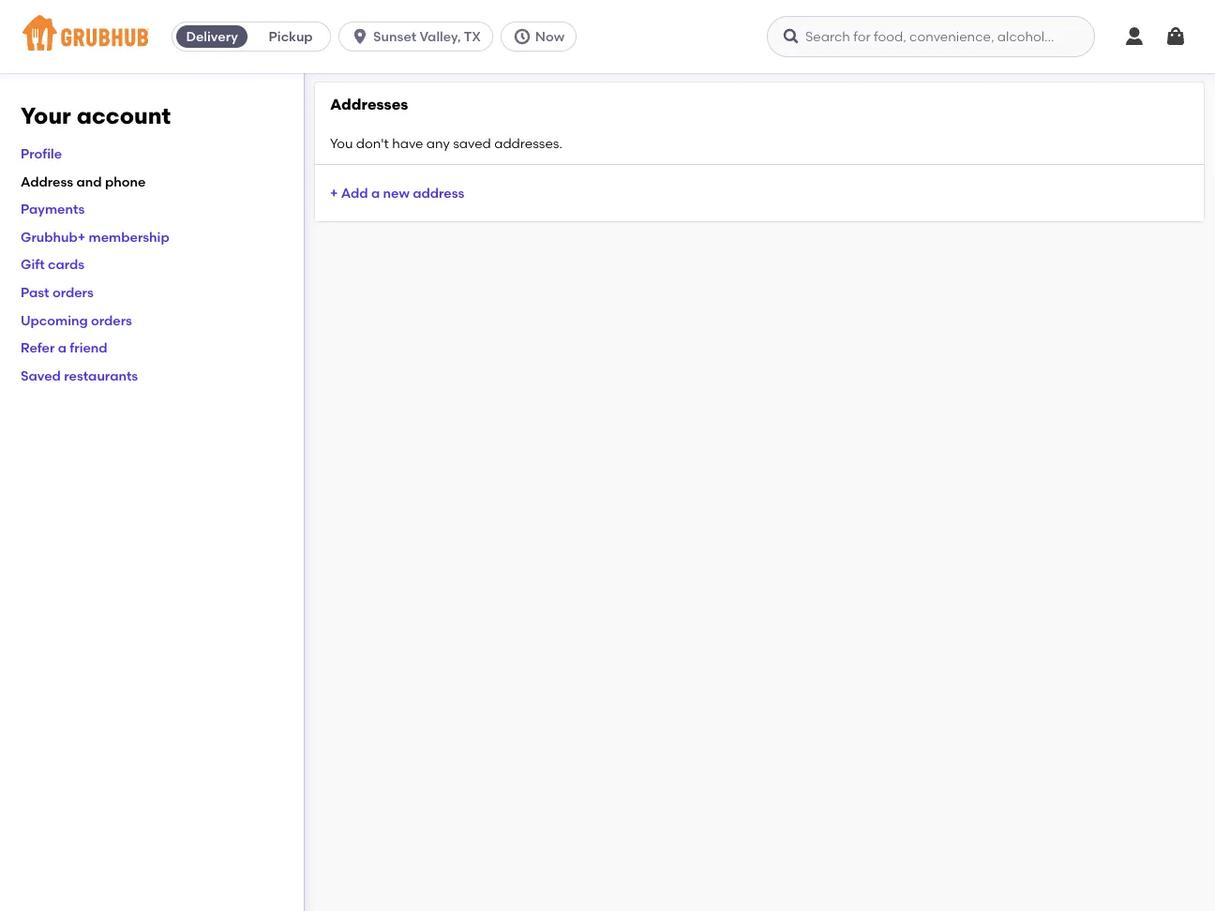 Task type: vqa. For each thing, say whether or not it's contained in the screenshot.
+ on the left top
yes



Task type: describe. For each thing, give the bounding box(es) containing it.
sunset valley, tx button
[[339, 22, 500, 52]]

upcoming
[[21, 312, 88, 328]]

1 horizontal spatial svg image
[[1123, 25, 1146, 48]]

gift
[[21, 257, 45, 272]]

orders for past orders
[[52, 284, 94, 300]]

payments
[[21, 201, 85, 217]]

refer a friend link
[[21, 340, 107, 356]]

grubhub+
[[21, 229, 86, 245]]

a inside button
[[371, 185, 380, 201]]

you don't have any saved addresses.
[[330, 135, 563, 151]]

sunset
[[373, 29, 416, 45]]

upcoming orders link
[[21, 312, 132, 328]]

past orders link
[[21, 284, 94, 300]]

profile
[[21, 146, 62, 161]]

valley,
[[419, 29, 461, 45]]

don't
[[356, 135, 389, 151]]

address and phone
[[21, 173, 146, 189]]

you
[[330, 135, 353, 151]]

phone
[[105, 173, 146, 189]]

grubhub+ membership
[[21, 229, 169, 245]]

tx
[[464, 29, 481, 45]]

Search for food, convenience, alcohol... search field
[[767, 16, 1095, 57]]

+
[[330, 185, 338, 201]]

saved restaurants link
[[21, 368, 138, 383]]

+ add a new address button
[[330, 176, 464, 210]]

any
[[426, 135, 450, 151]]

refer
[[21, 340, 55, 356]]

address and phone link
[[21, 173, 146, 189]]

orders for upcoming orders
[[91, 312, 132, 328]]

restaurants
[[64, 368, 138, 383]]

past orders
[[21, 284, 94, 300]]



Task type: locate. For each thing, give the bounding box(es) containing it.
pickup
[[269, 29, 313, 45]]

saved
[[21, 368, 61, 383]]

profile link
[[21, 146, 62, 161]]

main navigation navigation
[[0, 0, 1215, 73]]

delivery
[[186, 29, 238, 45]]

svg image inside sunset valley, tx button
[[351, 27, 370, 46]]

membership
[[89, 229, 169, 245]]

orders up upcoming orders
[[52, 284, 94, 300]]

your
[[21, 102, 71, 129]]

a
[[371, 185, 380, 201], [58, 340, 67, 356]]

your account
[[21, 102, 171, 129]]

past
[[21, 284, 49, 300]]

refer a friend
[[21, 340, 107, 356]]

1 horizontal spatial a
[[371, 185, 380, 201]]

+ add a new address
[[330, 185, 464, 201]]

1 vertical spatial a
[[58, 340, 67, 356]]

svg image
[[351, 27, 370, 46], [782, 27, 801, 46]]

orders up friend
[[91, 312, 132, 328]]

0 vertical spatial a
[[371, 185, 380, 201]]

addresses
[[330, 95, 408, 113]]

new
[[383, 185, 410, 201]]

0 horizontal spatial svg image
[[351, 27, 370, 46]]

friend
[[70, 340, 107, 356]]

add
[[341, 185, 368, 201]]

gift cards link
[[21, 257, 85, 272]]

2 svg image from the left
[[782, 27, 801, 46]]

orders
[[52, 284, 94, 300], [91, 312, 132, 328]]

addresses.
[[494, 135, 563, 151]]

gift cards
[[21, 257, 85, 272]]

0 vertical spatial orders
[[52, 284, 94, 300]]

now
[[535, 29, 565, 45]]

1 horizontal spatial svg image
[[782, 27, 801, 46]]

1 svg image from the left
[[351, 27, 370, 46]]

now button
[[500, 22, 584, 52]]

pickup button
[[251, 22, 330, 52]]

svg image inside now button
[[513, 27, 531, 46]]

saved
[[453, 135, 491, 151]]

0 horizontal spatial a
[[58, 340, 67, 356]]

payments link
[[21, 201, 85, 217]]

upcoming orders
[[21, 312, 132, 328]]

delivery button
[[173, 22, 251, 52]]

saved restaurants
[[21, 368, 138, 383]]

2 horizontal spatial svg image
[[1164, 25, 1187, 48]]

cards
[[48, 257, 85, 272]]

svg image
[[1123, 25, 1146, 48], [1164, 25, 1187, 48], [513, 27, 531, 46]]

0 horizontal spatial svg image
[[513, 27, 531, 46]]

sunset valley, tx
[[373, 29, 481, 45]]

1 vertical spatial orders
[[91, 312, 132, 328]]

address
[[413, 185, 464, 201]]

and
[[76, 173, 102, 189]]

have
[[392, 135, 423, 151]]

a right refer
[[58, 340, 67, 356]]

address
[[21, 173, 73, 189]]

account
[[77, 102, 171, 129]]

a left new
[[371, 185, 380, 201]]

grubhub+ membership link
[[21, 229, 169, 245]]



